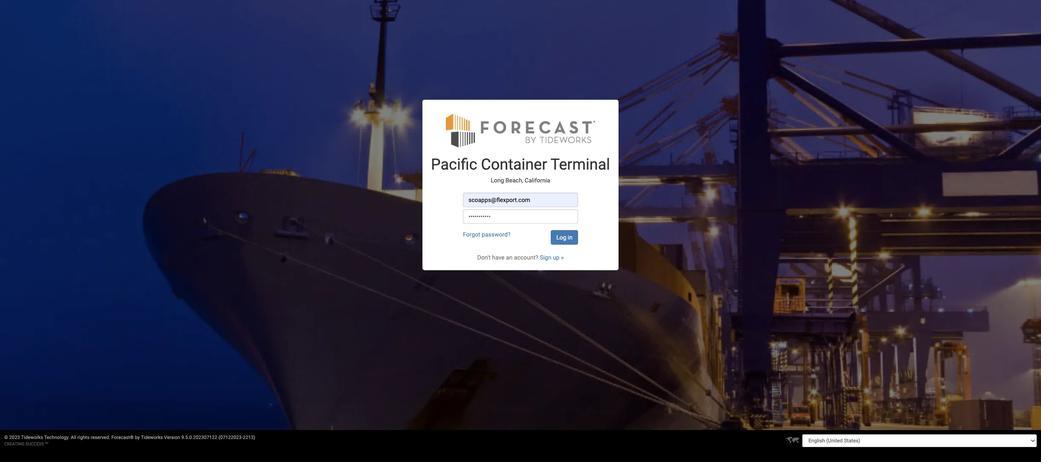 Task type: vqa. For each thing, say whether or not it's contained in the screenshot.
Password 'password field'
yes



Task type: locate. For each thing, give the bounding box(es) containing it.
tideworks up success
[[21, 435, 43, 440]]

all
[[71, 435, 76, 440]]

log
[[556, 234, 566, 241]]

california
[[525, 177, 550, 184]]

0 horizontal spatial tideworks
[[21, 435, 43, 440]]

password?
[[482, 231, 511, 238]]

don't
[[477, 254, 491, 261]]

in
[[568, 234, 573, 241]]

»
[[561, 254, 564, 261]]

forecast®
[[111, 435, 134, 440]]

(07122023-
[[218, 435, 243, 440]]

sign
[[540, 254, 551, 261]]

rights
[[77, 435, 90, 440]]

1 tideworks from the left
[[21, 435, 43, 440]]

forgot password? log in
[[463, 231, 573, 241]]

2 tideworks from the left
[[141, 435, 163, 440]]

have
[[492, 254, 505, 261]]

1 horizontal spatial tideworks
[[141, 435, 163, 440]]

up
[[553, 254, 560, 261]]

technology.
[[44, 435, 70, 440]]

tideworks right by
[[141, 435, 163, 440]]

reserved.
[[91, 435, 110, 440]]

tideworks
[[21, 435, 43, 440], [141, 435, 163, 440]]

success
[[25, 442, 44, 446]]

© 2023 tideworks technology. all rights reserved. forecast® by tideworks version 9.5.0.202307122 (07122023-2213) creating success ℠
[[4, 435, 255, 446]]

2213)
[[243, 435, 255, 440]]

version
[[164, 435, 180, 440]]

sign up » link
[[540, 254, 564, 261]]



Task type: describe. For each thing, give the bounding box(es) containing it.
don't have an account? sign up »
[[477, 254, 564, 261]]

container
[[481, 155, 547, 173]]

Email or username text field
[[463, 193, 578, 207]]

log in button
[[551, 230, 578, 245]]

long
[[491, 177, 504, 184]]

by
[[135, 435, 140, 440]]

©
[[4, 435, 8, 440]]

forgot
[[463, 231, 480, 238]]

beach,
[[506, 177, 523, 184]]

pacific
[[431, 155, 477, 173]]

9.5.0.202307122
[[181, 435, 217, 440]]

Password password field
[[463, 209, 578, 224]]

terminal
[[551, 155, 610, 173]]

℠
[[45, 442, 48, 446]]

2023
[[9, 435, 20, 440]]

an
[[506, 254, 513, 261]]

forecast® by tideworks image
[[446, 112, 595, 148]]

pacific container terminal long beach, california
[[431, 155, 610, 184]]

account?
[[514, 254, 538, 261]]

creating
[[4, 442, 24, 446]]

forgot password? link
[[463, 231, 511, 238]]



